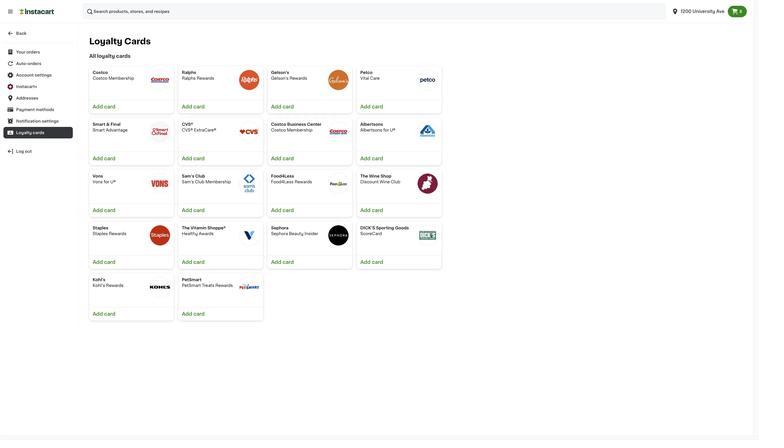 Task type: describe. For each thing, give the bounding box(es) containing it.
log
[[16, 149, 24, 153]]

loyalty cards link
[[3, 127, 73, 138]]

1 smart from the top
[[93, 122, 105, 126]]

loyalty
[[97, 54, 115, 58]]

gelson's image
[[328, 70, 349, 90]]

albertsons image
[[417, 121, 438, 142]]

petsmart petsmart treats rewards
[[182, 278, 233, 288]]

loyalty cards
[[16, 131, 44, 135]]

2 vons from the top
[[93, 180, 103, 184]]

final
[[111, 122, 120, 126]]

account
[[16, 73, 34, 77]]

loyalty cards
[[89, 37, 151, 45]]

add card for the vitamin shoppe® healthy awards
[[182, 260, 205, 264]]

8 button
[[728, 6, 747, 17]]

add for sam's club sam's club membership
[[182, 208, 192, 213]]

kohl's
[[93, 283, 105, 288]]

add card for vons vons for u®
[[93, 208, 115, 213]]

add for the vitamin shoppe® healthy awards
[[182, 260, 192, 264]]

add card button for petco vital care
[[357, 100, 441, 113]]

instacart+ link
[[3, 81, 73, 92]]

the wine shop discount wine club
[[360, 174, 400, 184]]

add card button for smart & final smart advantage
[[89, 152, 174, 165]]

beauty
[[289, 232, 303, 236]]

back link
[[3, 28, 73, 39]]

2 food4less from the top
[[271, 180, 294, 184]]

smart & final image
[[150, 121, 170, 142]]

for for albertsons
[[383, 128, 389, 132]]

add card for food4less food4less rewards
[[271, 208, 294, 213]]

food4less food4less rewards
[[271, 174, 312, 184]]

card for food4less
[[283, 208, 294, 213]]

costco business center image
[[328, 121, 349, 142]]

add for cvs® cvs® extracare®
[[182, 156, 192, 161]]

orders for your orders
[[26, 50, 40, 54]]

add card button for the vitamin shoppe® healthy awards
[[178, 255, 263, 269]]

settings for account settings
[[35, 73, 52, 77]]

2 ralphs from the top
[[182, 76, 196, 80]]

add card for ralphs ralphs rewards
[[182, 104, 205, 109]]

addresses link
[[3, 92, 73, 104]]

the wine shop image
[[417, 173, 438, 194]]

treats
[[202, 283, 214, 288]]

membership for sam's club sam's club membership
[[205, 180, 231, 184]]

Search field
[[83, 3, 666, 20]]

add card button for staples staples rewards
[[89, 255, 174, 269]]

membership inside costco costco membership
[[108, 76, 134, 80]]

your orders link
[[3, 46, 73, 58]]

add card button for dick's sporting goods scorecard
[[357, 255, 441, 269]]

back
[[16, 31, 27, 35]]

u® for albertsons albertsons for u®
[[390, 128, 395, 132]]

add card button for the wine shop discount wine club
[[357, 203, 441, 217]]

the vitamin shoppe® healthy awards
[[182, 226, 226, 236]]

add for kohl's kohl's rewards
[[93, 312, 103, 316]]

card for &
[[104, 156, 115, 161]]

all
[[89, 54, 96, 58]]

notification settings link
[[3, 115, 73, 127]]

the vitamin shoppe® image
[[239, 225, 260, 246]]

2 albertsons from the top
[[360, 128, 382, 132]]

cvs® image
[[239, 121, 260, 142]]

shoppe®
[[207, 226, 226, 230]]

food4less image
[[328, 173, 349, 194]]

add for staples staples rewards
[[93, 260, 103, 264]]

orders for auto-orders
[[28, 62, 41, 66]]

1200 university ave
[[681, 9, 724, 14]]

1 food4less from the top
[[271, 174, 294, 178]]

cvs® cvs® extracare®
[[182, 122, 216, 132]]

add card button for vons vons for u®
[[89, 203, 174, 217]]

the for the wine shop discount wine club
[[360, 174, 368, 178]]

ave
[[716, 9, 724, 14]]

add card for sam's club sam's club membership
[[182, 208, 205, 213]]

rewards for gelson's gelson's rewards
[[290, 76, 307, 80]]

petco image
[[417, 70, 438, 90]]

add for petco vital care
[[360, 104, 371, 109]]

1 albertsons from the top
[[360, 122, 383, 126]]

staples image
[[150, 225, 170, 246]]

2 sephora from the top
[[271, 232, 288, 236]]

membership for costco business center costco membership
[[287, 128, 312, 132]]

add card button for costco business center costco membership
[[268, 152, 352, 165]]

goods
[[395, 226, 409, 230]]

add for the wine shop discount wine club
[[360, 208, 371, 213]]

card for cvs®
[[193, 156, 205, 161]]

for for vons
[[104, 180, 109, 184]]

card for business
[[283, 156, 294, 161]]

discount
[[360, 180, 379, 184]]

add card for costco business center costco membership
[[271, 156, 294, 161]]

payment methods link
[[3, 104, 73, 115]]

club inside the wine shop discount wine club
[[391, 180, 400, 184]]

add card for cvs® cvs® extracare®
[[182, 156, 205, 161]]

care
[[370, 76, 380, 80]]

auto-
[[16, 62, 28, 66]]

kohl's
[[93, 278, 105, 282]]

&
[[106, 122, 110, 126]]

2 staples from the top
[[93, 232, 108, 236]]

add for gelson's gelson's rewards
[[271, 104, 281, 109]]

ralphs ralphs rewards
[[182, 71, 214, 80]]

costco costco membership
[[93, 71, 134, 80]]

card for vitamin
[[193, 260, 205, 264]]

vons image
[[150, 173, 170, 194]]

add card button for petsmart petsmart treats rewards
[[178, 307, 263, 321]]

add card button for cvs® cvs® extracare®
[[178, 152, 263, 165]]

card for kohl's
[[104, 312, 115, 316]]

extracare®
[[194, 128, 216, 132]]

albertsons albertsons for u®
[[360, 122, 395, 132]]

add card for costco costco membership
[[93, 104, 115, 109]]

settings for notification settings
[[42, 119, 59, 123]]

rewards for staples staples rewards
[[109, 232, 126, 236]]

2 gelson's from the top
[[271, 76, 289, 80]]

add for dick's sporting goods scorecard
[[360, 260, 371, 264]]

university
[[693, 9, 715, 14]]

1 sephora from the top
[[271, 226, 288, 230]]

add for costco business center costco membership
[[271, 156, 281, 161]]

add card button for food4less food4less rewards
[[268, 203, 352, 217]]

your
[[16, 50, 25, 54]]

sephora image
[[328, 225, 349, 246]]



Task type: locate. For each thing, give the bounding box(es) containing it.
sephora
[[271, 226, 288, 230], [271, 232, 288, 236]]

1 vertical spatial loyalty
[[16, 131, 32, 135]]

0 horizontal spatial cards
[[33, 131, 44, 135]]

staples
[[93, 226, 108, 230], [93, 232, 108, 236]]

2 horizontal spatial membership
[[287, 128, 312, 132]]

0 vertical spatial sam's
[[182, 174, 194, 178]]

rewards inside kohl's kohl's rewards
[[106, 283, 124, 288]]

smart left advantage
[[93, 128, 105, 132]]

out
[[25, 149, 32, 153]]

sam's club sam's club membership
[[182, 174, 231, 184]]

cvs® left extracare®
[[182, 128, 193, 132]]

2 cvs® from the top
[[182, 128, 193, 132]]

settings down the methods on the top left of the page
[[42, 119, 59, 123]]

0 vertical spatial wine
[[369, 174, 380, 178]]

rewards for ralphs ralphs rewards
[[197, 76, 214, 80]]

cards
[[116, 54, 131, 58], [33, 131, 44, 135]]

card for albertsons
[[372, 156, 383, 161]]

account settings
[[16, 73, 52, 77]]

1 vertical spatial cards
[[33, 131, 44, 135]]

petco vital care
[[360, 71, 380, 80]]

the
[[360, 174, 368, 178], [182, 226, 190, 230]]

vitamin
[[191, 226, 206, 230]]

orders
[[26, 50, 40, 54], [28, 62, 41, 66]]

0 vertical spatial u®
[[390, 128, 395, 132]]

add for smart & final smart advantage
[[93, 156, 103, 161]]

1 vertical spatial vons
[[93, 180, 103, 184]]

card for ralphs
[[193, 104, 205, 109]]

0 vertical spatial settings
[[35, 73, 52, 77]]

card for vital
[[372, 104, 383, 109]]

add card for gelson's gelson's rewards
[[271, 104, 294, 109]]

for inside the vons vons for u®
[[104, 180, 109, 184]]

0 vertical spatial sephora
[[271, 226, 288, 230]]

settings down auto-orders link
[[35, 73, 52, 77]]

membership inside the sam's club sam's club membership
[[205, 180, 231, 184]]

petsmart image
[[239, 277, 260, 298]]

0 vertical spatial smart
[[93, 122, 105, 126]]

card for petsmart
[[193, 312, 205, 316]]

cards inside loyalty cards link
[[33, 131, 44, 135]]

add for ralphs ralphs rewards
[[182, 104, 192, 109]]

rewards inside gelson's gelson's rewards
[[290, 76, 307, 80]]

rewards inside food4less food4less rewards
[[295, 180, 312, 184]]

u® inside the vons vons for u®
[[110, 180, 116, 184]]

for
[[383, 128, 389, 132], [104, 180, 109, 184]]

vons vons for u®
[[93, 174, 116, 184]]

1200
[[681, 9, 691, 14]]

1 vertical spatial smart
[[93, 128, 105, 132]]

0 horizontal spatial loyalty
[[16, 131, 32, 135]]

1 horizontal spatial u®
[[390, 128, 395, 132]]

loyalty
[[89, 37, 122, 45], [16, 131, 32, 135]]

wine down shop
[[380, 180, 390, 184]]

add card for albertsons albertsons for u®
[[360, 156, 383, 161]]

for inside albertsons albertsons for u®
[[383, 128, 389, 132]]

the for the vitamin shoppe® healthy awards
[[182, 226, 190, 230]]

add card button for gelson's gelson's rewards
[[268, 100, 352, 113]]

add card button for ralphs ralphs rewards
[[178, 100, 263, 113]]

staples staples rewards
[[93, 226, 126, 236]]

instacart logo image
[[20, 8, 54, 15]]

notification settings
[[16, 119, 59, 123]]

the up discount at top left
[[360, 174, 368, 178]]

1 horizontal spatial the
[[360, 174, 368, 178]]

add card for kohl's kohl's rewards
[[93, 312, 115, 316]]

account settings link
[[3, 69, 73, 81]]

add for costco costco membership
[[93, 104, 103, 109]]

1 vertical spatial ralphs
[[182, 76, 196, 80]]

add card for smart & final smart advantage
[[93, 156, 115, 161]]

rewards for kohl's kohl's rewards
[[106, 283, 124, 288]]

ralphs
[[182, 71, 196, 75], [182, 76, 196, 80]]

addresses
[[16, 96, 38, 100]]

add card button for costco costco membership
[[89, 100, 174, 113]]

0 vertical spatial staples
[[93, 226, 108, 230]]

1 sam's from the top
[[182, 174, 194, 178]]

1 vertical spatial the
[[182, 226, 190, 230]]

1 vertical spatial food4less
[[271, 180, 294, 184]]

2 1200 university ave button from the left
[[672, 3, 724, 20]]

add card
[[93, 104, 115, 109], [182, 104, 205, 109], [271, 104, 294, 109], [360, 104, 383, 109], [93, 156, 115, 161], [182, 156, 205, 161], [271, 156, 294, 161], [360, 156, 383, 161], [93, 208, 115, 213], [182, 208, 205, 213], [271, 208, 294, 213], [360, 208, 383, 213], [93, 260, 115, 264], [182, 260, 205, 264], [271, 260, 294, 264], [360, 260, 383, 264], [93, 312, 115, 316], [182, 312, 205, 316]]

1 horizontal spatial wine
[[380, 180, 390, 184]]

add for sephora sephora beauty insider
[[271, 260, 281, 264]]

auto-orders link
[[3, 58, 73, 69]]

1 staples from the top
[[93, 226, 108, 230]]

loyalty up loyalty
[[89, 37, 122, 45]]

0 vertical spatial loyalty
[[89, 37, 122, 45]]

add card for petco vital care
[[360, 104, 383, 109]]

payment methods
[[16, 108, 54, 112]]

orders up auto-orders
[[26, 50, 40, 54]]

0 vertical spatial membership
[[108, 76, 134, 80]]

loyalty for loyalty cards
[[16, 131, 32, 135]]

sephora sephora beauty insider
[[271, 226, 318, 236]]

add card button for sephora sephora beauty insider
[[268, 255, 352, 269]]

costco business center costco membership
[[271, 122, 321, 132]]

0 horizontal spatial u®
[[110, 180, 116, 184]]

auto-orders
[[16, 62, 41, 66]]

add for petsmart petsmart treats rewards
[[182, 312, 192, 316]]

the up healthy
[[182, 226, 190, 230]]

card for wine
[[372, 208, 383, 213]]

add card for the wine shop discount wine club
[[360, 208, 383, 213]]

card for costco
[[104, 104, 115, 109]]

add card for sephora sephora beauty insider
[[271, 260, 294, 264]]

card for sporting
[[372, 260, 383, 264]]

0 vertical spatial for
[[383, 128, 389, 132]]

add card for petsmart petsmart treats rewards
[[182, 312, 205, 316]]

wine
[[369, 174, 380, 178], [380, 180, 390, 184]]

all loyalty cards
[[89, 54, 131, 58]]

cvs®
[[182, 122, 193, 126], [182, 128, 193, 132]]

0 vertical spatial petsmart
[[182, 278, 202, 282]]

cards down loyalty cards
[[116, 54, 131, 58]]

card
[[104, 104, 115, 109], [193, 104, 205, 109], [283, 104, 294, 109], [372, 104, 383, 109], [104, 156, 115, 161], [193, 156, 205, 161], [283, 156, 294, 161], [372, 156, 383, 161], [104, 208, 115, 213], [193, 208, 205, 213], [283, 208, 294, 213], [372, 208, 383, 213], [104, 260, 115, 264], [193, 260, 205, 264], [283, 260, 294, 264], [372, 260, 383, 264], [104, 312, 115, 316], [193, 312, 205, 316]]

card for club
[[193, 208, 205, 213]]

sporting
[[376, 226, 394, 230]]

add for food4less food4less rewards
[[271, 208, 281, 213]]

None search field
[[83, 3, 666, 20]]

food4less
[[271, 174, 294, 178], [271, 180, 294, 184]]

club
[[195, 174, 205, 178], [195, 180, 204, 184], [391, 180, 400, 184]]

albertsons
[[360, 122, 383, 126], [360, 128, 382, 132]]

the inside the wine shop discount wine club
[[360, 174, 368, 178]]

smart left &
[[93, 122, 105, 126]]

orders up account settings
[[28, 62, 41, 66]]

1 vertical spatial u®
[[110, 180, 116, 184]]

log out
[[16, 149, 32, 153]]

insider
[[305, 232, 318, 236]]

add
[[93, 104, 103, 109], [182, 104, 192, 109], [271, 104, 281, 109], [360, 104, 371, 109], [93, 156, 103, 161], [182, 156, 192, 161], [271, 156, 281, 161], [360, 156, 371, 161], [93, 208, 103, 213], [182, 208, 192, 213], [271, 208, 281, 213], [360, 208, 371, 213], [93, 260, 103, 264], [182, 260, 192, 264], [271, 260, 281, 264], [360, 260, 371, 264], [93, 312, 103, 316], [182, 312, 192, 316]]

1 vertical spatial settings
[[42, 119, 59, 123]]

add for vons vons for u®
[[93, 208, 103, 213]]

0 vertical spatial food4less
[[271, 174, 294, 178]]

business
[[287, 122, 306, 126]]

rewards for food4less food4less rewards
[[295, 180, 312, 184]]

membership inside "costco business center costco membership"
[[287, 128, 312, 132]]

1 vons from the top
[[93, 174, 103, 178]]

1 ralphs from the top
[[182, 71, 196, 75]]

your orders
[[16, 50, 40, 54]]

0 vertical spatial albertsons
[[360, 122, 383, 126]]

awards
[[199, 232, 214, 236]]

1 vertical spatial staples
[[93, 232, 108, 236]]

add card button for sam's club sam's club membership
[[178, 203, 263, 217]]

0 horizontal spatial the
[[182, 226, 190, 230]]

ralphs image
[[239, 70, 260, 90]]

0 vertical spatial ralphs
[[182, 71, 196, 75]]

0 vertical spatial cvs®
[[182, 122, 193, 126]]

1 gelson's from the top
[[271, 71, 289, 75]]

1 vertical spatial cvs®
[[182, 128, 193, 132]]

petsmart
[[182, 278, 202, 282], [182, 283, 201, 288]]

gelson's
[[271, 71, 289, 75], [271, 76, 289, 80]]

kohl's image
[[150, 277, 170, 298]]

1 vertical spatial albertsons
[[360, 128, 382, 132]]

settings
[[35, 73, 52, 77], [42, 119, 59, 123]]

healthy
[[182, 232, 198, 236]]

loyalty down notification
[[16, 131, 32, 135]]

1 petsmart from the top
[[182, 278, 202, 282]]

dick's
[[360, 226, 375, 230]]

1 horizontal spatial for
[[383, 128, 389, 132]]

loyalty for loyalty cards
[[89, 37, 122, 45]]

payment
[[16, 108, 35, 112]]

sam's
[[182, 174, 194, 178], [182, 180, 194, 184]]

add card for staples staples rewards
[[93, 260, 115, 264]]

cards
[[124, 37, 151, 45]]

2 petsmart from the top
[[182, 283, 201, 288]]

notification
[[16, 119, 41, 123]]

card for staples
[[104, 260, 115, 264]]

sam's club image
[[239, 173, 260, 194]]

vital
[[360, 76, 369, 80]]

vons
[[93, 174, 103, 178], [93, 180, 103, 184]]

advantage
[[106, 128, 128, 132]]

u® inside albertsons albertsons for u®
[[390, 128, 395, 132]]

card for gelson's
[[283, 104, 294, 109]]

instacart+
[[16, 85, 37, 89]]

1 vertical spatial sam's
[[182, 180, 194, 184]]

1 horizontal spatial cards
[[116, 54, 131, 58]]

add card button for albertsons albertsons for u®
[[357, 152, 441, 165]]

card for vons
[[104, 208, 115, 213]]

2 smart from the top
[[93, 128, 105, 132]]

scorecard
[[360, 232, 382, 236]]

rewards inside staples staples rewards
[[109, 232, 126, 236]]

1 vertical spatial for
[[104, 180, 109, 184]]

2 sam's from the top
[[182, 180, 194, 184]]

1 vertical spatial petsmart
[[182, 283, 201, 288]]

settings inside 'link'
[[35, 73, 52, 77]]

cvs® right smart & final image
[[182, 122, 193, 126]]

0 horizontal spatial membership
[[108, 76, 134, 80]]

dick's sporting goods scorecard
[[360, 226, 409, 236]]

u® for vons vons for u®
[[110, 180, 116, 184]]

card for sephora
[[283, 260, 294, 264]]

costco
[[93, 71, 108, 75], [93, 76, 107, 80], [271, 122, 286, 126], [271, 128, 286, 132]]

rewards inside the petsmart petsmart treats rewards
[[215, 283, 233, 288]]

1 vertical spatial wine
[[380, 180, 390, 184]]

2 vertical spatial membership
[[205, 180, 231, 184]]

0 vertical spatial orders
[[26, 50, 40, 54]]

0 vertical spatial cards
[[116, 54, 131, 58]]

center
[[307, 122, 321, 126]]

add card for dick's sporting goods scorecard
[[360, 260, 383, 264]]

rewards
[[197, 76, 214, 80], [290, 76, 307, 80], [295, 180, 312, 184], [109, 232, 126, 236], [106, 283, 124, 288], [215, 283, 233, 288]]

add card button for kohl's kohl's rewards
[[89, 307, 174, 321]]

1 horizontal spatial membership
[[205, 180, 231, 184]]

methods
[[36, 108, 54, 112]]

wine up discount at top left
[[369, 174, 380, 178]]

add card button
[[89, 100, 174, 113], [178, 100, 263, 113], [268, 100, 352, 113], [357, 100, 441, 113], [89, 152, 174, 165], [178, 152, 263, 165], [268, 152, 352, 165], [357, 152, 441, 165], [89, 203, 174, 217], [178, 203, 263, 217], [268, 203, 352, 217], [357, 203, 441, 217], [89, 255, 174, 269], [178, 255, 263, 269], [268, 255, 352, 269], [357, 255, 441, 269], [89, 307, 174, 321], [178, 307, 263, 321]]

1 vertical spatial membership
[[287, 128, 312, 132]]

1 horizontal spatial loyalty
[[89, 37, 122, 45]]

0 vertical spatial vons
[[93, 174, 103, 178]]

add for albertsons albertsons for u®
[[360, 156, 371, 161]]

1 vertical spatial gelson's
[[271, 76, 289, 80]]

dick's sporting goods image
[[417, 225, 438, 246]]

1 vertical spatial orders
[[28, 62, 41, 66]]

rewards inside ralphs ralphs rewards
[[197, 76, 214, 80]]

petco
[[360, 71, 373, 75]]

smart & final smart advantage
[[93, 122, 128, 132]]

1 vertical spatial sephora
[[271, 232, 288, 236]]

0 horizontal spatial wine
[[369, 174, 380, 178]]

costco image
[[150, 70, 170, 90]]

0 horizontal spatial for
[[104, 180, 109, 184]]

shop
[[381, 174, 391, 178]]

1 1200 university ave button from the left
[[668, 3, 728, 20]]

0 vertical spatial gelson's
[[271, 71, 289, 75]]

cards down notification settings link
[[33, 131, 44, 135]]

1200 university ave button
[[668, 3, 728, 20], [672, 3, 724, 20]]

1 cvs® from the top
[[182, 122, 193, 126]]

kohl's kohl's rewards
[[93, 278, 124, 288]]

8
[[739, 9, 742, 14]]

u®
[[390, 128, 395, 132], [110, 180, 116, 184]]

smart
[[93, 122, 105, 126], [93, 128, 105, 132]]

log out link
[[3, 146, 73, 157]]

0 vertical spatial the
[[360, 174, 368, 178]]

gelson's gelson's rewards
[[271, 71, 307, 80]]

the inside the vitamin shoppe® healthy awards
[[182, 226, 190, 230]]



Task type: vqa. For each thing, say whether or not it's contained in the screenshot.
The Wine Shop Discount Wine Club
yes



